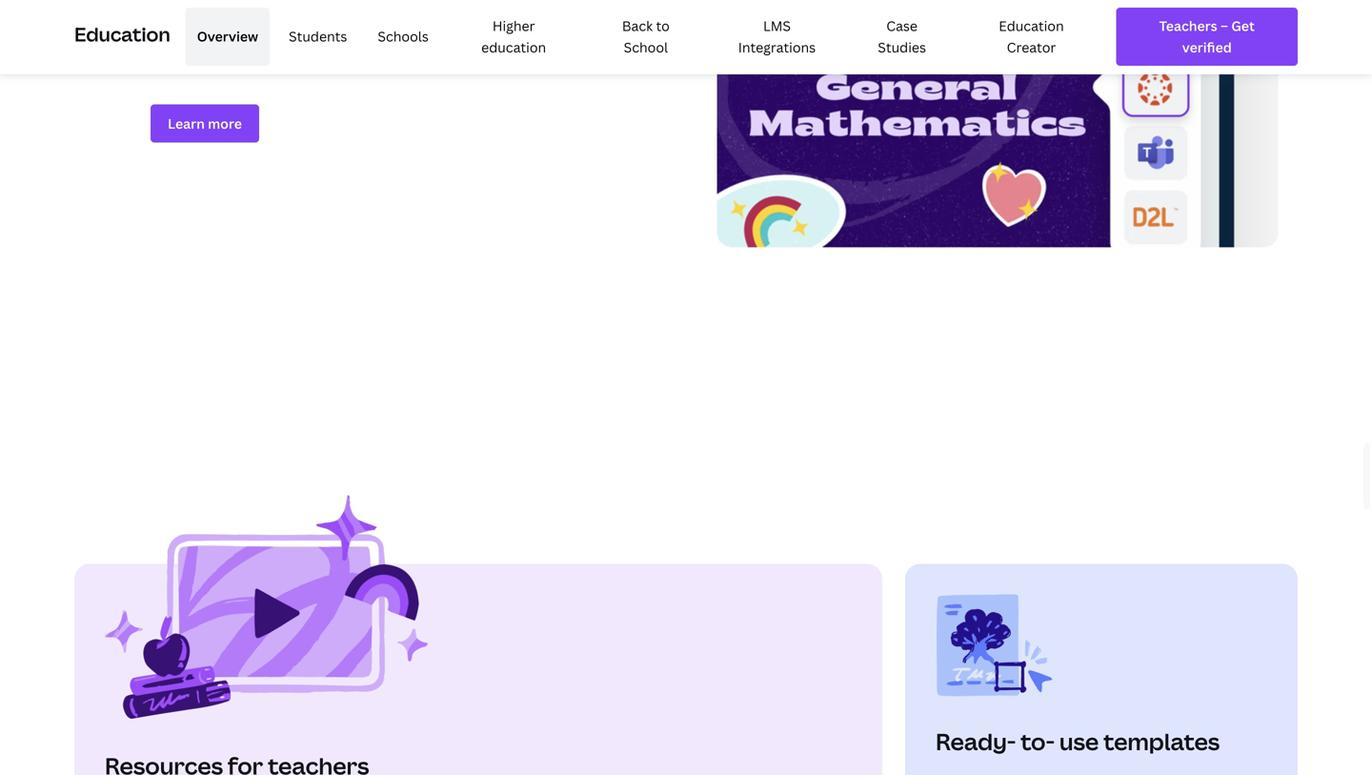 Task type: describe. For each thing, give the bounding box(es) containing it.
overview
[[197, 27, 258, 45]]

lms integrations link
[[712, 8, 843, 66]]

ready-
[[936, 726, 1017, 757]]

lms integrations
[[739, 17, 816, 56]]

studies
[[878, 38, 927, 56]]

education creator link
[[962, 8, 1102, 66]]

education for education creator
[[999, 17, 1065, 35]]

back
[[622, 17, 653, 35]]

overview link
[[186, 8, 270, 66]]

menu bar inside the education element
[[178, 8, 1102, 66]]

case studies
[[878, 17, 927, 56]]

case
[[887, 17, 918, 35]]

lms
[[764, 17, 791, 35]]

higher
[[493, 17, 535, 35]]

students link
[[277, 8, 359, 66]]

creator
[[1007, 38, 1057, 56]]

students
[[289, 27, 347, 45]]

to-
[[1021, 726, 1055, 757]]

templates icon image
[[936, 594, 1119, 704]]



Task type: locate. For each thing, give the bounding box(es) containing it.
higher education
[[482, 17, 546, 56]]

back to school link
[[588, 8, 705, 66]]

1 horizontal spatial education
[[999, 17, 1065, 35]]

templates
[[1104, 726, 1221, 757]]

resources icon image
[[105, 495, 428, 719]]

0 horizontal spatial education
[[74, 21, 170, 47]]

education for education
[[74, 21, 170, 47]]

integrations
[[739, 38, 816, 56]]

back to school
[[622, 17, 670, 56]]

menu bar containing higher education
[[178, 8, 1102, 66]]

schools
[[378, 27, 429, 45]]

education element
[[74, 0, 1299, 73]]

education
[[999, 17, 1065, 35], [74, 21, 170, 47]]

use
[[1060, 726, 1099, 757]]

teachers – get verified image
[[1134, 15, 1281, 58]]

education inside menu bar
[[999, 17, 1065, 35]]

ready- to- use templates
[[936, 726, 1221, 757]]

education
[[482, 38, 546, 56]]

education creator
[[999, 17, 1065, 56]]

school
[[624, 38, 668, 56]]

menu bar
[[178, 8, 1102, 66]]

schools link
[[366, 8, 440, 66]]

higher education link
[[448, 8, 580, 66]]

case studies link
[[850, 8, 955, 66]]

to
[[656, 17, 670, 35]]



Task type: vqa. For each thing, say whether or not it's contained in the screenshot.
EDUCATION element
yes



